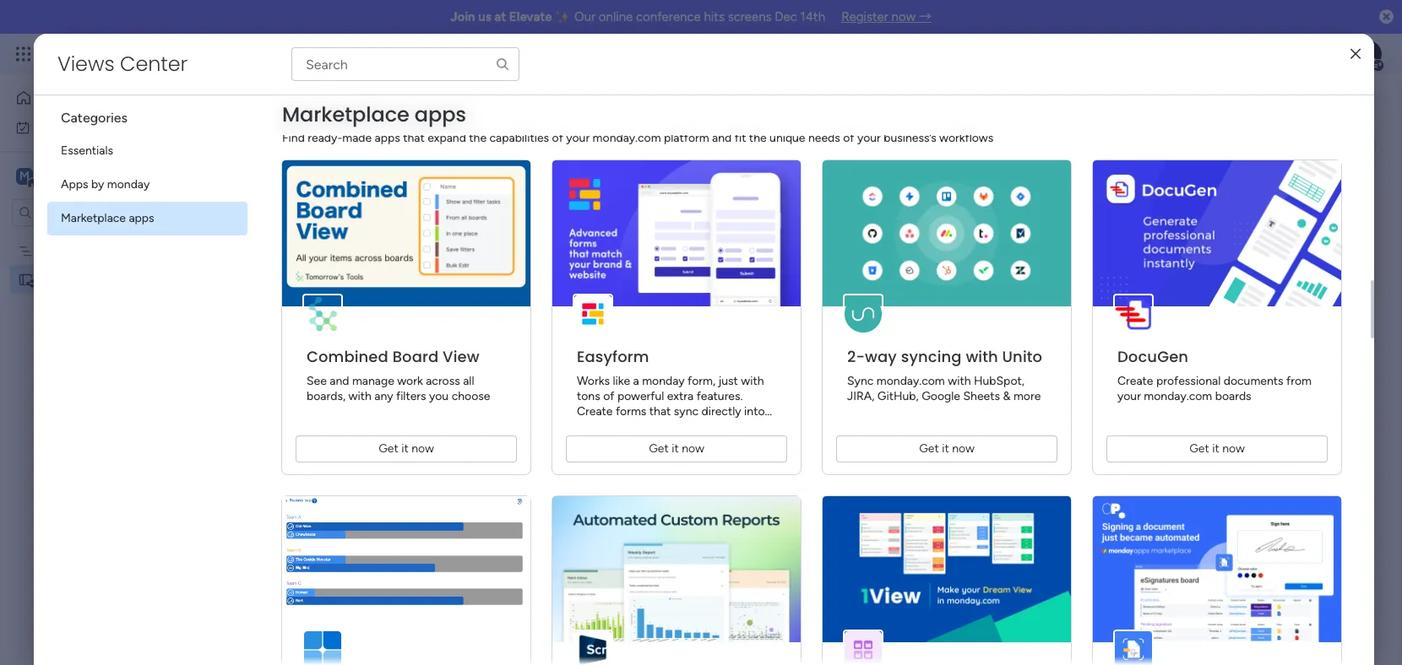 Task type: describe. For each thing, give the bounding box(es) containing it.
workspace image
[[16, 167, 33, 185]]

join us at elevate ✨ our online conference hits screens dec 14th
[[450, 9, 825, 24]]

get it now for view
[[379, 442, 434, 456]]

categories list box
[[47, 95, 261, 236]]

home
[[39, 90, 71, 105]]

blank
[[842, 138, 870, 152]]

2-
[[847, 346, 865, 367]]

now for combined board view
[[412, 442, 434, 456]]

a
[[633, 374, 639, 389]]

that inside the marketplace apps find ready-made apps that expand the capabilities of your monday.com platform and fit the unique needs of your business's workflows
[[403, 131, 425, 145]]

with inside easyform works like a monday form, just with tons of powerful extra features. create forms that sync directly into monday, within seconds.
[[741, 374, 764, 389]]

&
[[1003, 389, 1011, 404]]

google
[[922, 389, 961, 404]]

filter / 1
[[653, 183, 696, 197]]

powerful
[[617, 389, 664, 404]]

workspace selection element
[[16, 166, 141, 188]]

more inside 2-way syncing with unito sync monday.com with hubspot, jira, github, google sheets & more
[[1014, 389, 1041, 404]]

easyform
[[577, 346, 649, 367]]

form,
[[688, 374, 716, 389]]

2 horizontal spatial of
[[843, 131, 854, 145]]

autopilot image
[[1247, 134, 1262, 155]]

sheets
[[963, 389, 1000, 404]]

github,
[[878, 389, 919, 404]]

sync
[[847, 374, 874, 389]]

this
[[957, 540, 978, 555]]

needs
[[808, 131, 840, 145]]

add view image
[[920, 139, 927, 152]]

visualize your board data with multiple widgets
[[572, 495, 1054, 523]]

works
[[577, 374, 610, 389]]

get it now button for syncing
[[836, 436, 1058, 463]]

register now →
[[842, 9, 932, 24]]

task
[[290, 183, 313, 197]]

marketplace inside the marketplace apps find ready-made apps that expand the capabilities of your monday.com platform and fit the unique needs of your business's workflows
[[282, 101, 409, 129]]

platform
[[664, 131, 709, 145]]

First Board field
[[276, 87, 424, 125]]

board for first
[[341, 87, 420, 125]]

data
[[784, 495, 832, 523]]

that inside easyform works like a monday form, just with tons of powerful extra features. create forms that sync directly into monday, within seconds.
[[649, 405, 671, 419]]

boards
[[1215, 389, 1252, 404]]

form
[[789, 138, 816, 152]]

1 the from the left
[[469, 131, 487, 145]]

widgets inside use charts, timelines, and other widgets to get insights from this board learn more
[[793, 540, 839, 555]]

hits
[[704, 9, 725, 24]]

us
[[478, 9, 491, 24]]

main for main workspace
[[39, 168, 68, 184]]

get it now for like
[[649, 442, 704, 456]]

sync
[[674, 405, 699, 419]]

and inside the marketplace apps find ready-made apps that expand the capabilities of your monday.com platform and fit the unique needs of your business's workflows
[[712, 131, 732, 145]]

docugen
[[1118, 346, 1189, 367]]

1 horizontal spatial marketplace apps
[[282, 101, 466, 128]]

to
[[842, 540, 854, 555]]

extra
[[667, 389, 694, 404]]

our
[[575, 9, 596, 24]]

gallery
[[727, 138, 764, 152]]

Search for a column type search field
[[291, 47, 520, 81]]

add for add your first widget
[[757, 601, 779, 615]]

create inside docugen create professional documents from your monday.com boards
[[1118, 374, 1154, 389]]

table
[[310, 138, 338, 152]]

get for documents
[[1190, 442, 1209, 456]]

v2 search image
[[472, 181, 485, 200]]

get for with
[[919, 442, 939, 456]]

help
[[1273, 623, 1304, 640]]

from inside docugen create professional documents from your monday.com boards
[[1287, 374, 1312, 389]]

visualize
[[572, 495, 662, 523]]

monday,
[[577, 420, 622, 434]]

with up 'google'
[[948, 374, 971, 389]]

0 vertical spatial board
[[717, 495, 779, 523]]

manage
[[352, 374, 394, 389]]

monday work management
[[75, 44, 262, 63]]

it for professional
[[1212, 442, 1220, 456]]

1 image
[[1156, 35, 1171, 54]]

multiple
[[885, 495, 969, 523]]

tons
[[577, 389, 600, 404]]

workspace
[[72, 168, 139, 184]]

way
[[865, 346, 897, 367]]

with up "hubspot,"
[[966, 346, 998, 367]]

with inside combined board view see and manage work across all boards, with any filters you choose
[[348, 389, 372, 404]]

ready-
[[308, 131, 342, 145]]

combined board view see and manage work across all boards, with any filters you choose
[[307, 346, 490, 404]]

just
[[719, 374, 738, 389]]

at
[[494, 9, 506, 24]]

visualize your board data with multiple widgets element
[[224, 218, 1402, 666]]

unique
[[770, 131, 805, 145]]

word cloud
[[364, 138, 427, 152]]

by
[[91, 177, 104, 192]]

select product image
[[15, 46, 32, 63]]

help button
[[1259, 618, 1318, 645]]

work for monday
[[136, 44, 167, 63]]

see inside combined board view see and manage work across all boards, with any filters you choose
[[307, 374, 327, 389]]

✨
[[555, 9, 571, 24]]

categories heading
[[47, 95, 248, 134]]

add widget
[[387, 182, 448, 197]]

view
[[873, 138, 897, 152]]

1 for filter / 1
[[691, 183, 696, 197]]

get it now button for view
[[296, 436, 517, 463]]

combined
[[307, 346, 388, 367]]

angle down image
[[328, 184, 337, 197]]

monday.com for docugen
[[1144, 389, 1212, 404]]

your left the business's
[[857, 131, 881, 145]]

widget inside button
[[832, 601, 869, 615]]

apps inside option
[[129, 211, 154, 226]]

marketplace inside option
[[61, 211, 126, 226]]

filter
[[653, 183, 680, 197]]

elevate
[[509, 9, 552, 24]]

search image
[[495, 57, 510, 72]]

forms
[[616, 405, 647, 419]]

14th
[[800, 9, 825, 24]]

docugen create professional documents from your monday.com boards
[[1118, 346, 1312, 404]]

now for docugen
[[1223, 442, 1245, 456]]

create inside easyform works like a monday form, just with tons of powerful extra features. create forms that sync directly into monday, within seconds.
[[577, 405, 613, 419]]

collapse board header image
[[1359, 139, 1373, 152]]

essentials option
[[47, 134, 248, 168]]

2-way syncing with unito sync monday.com with hubspot, jira, github, google sheets & more
[[847, 346, 1043, 404]]

add your first widget
[[757, 601, 869, 615]]

find
[[282, 131, 305, 145]]

m
[[19, 169, 30, 183]]

monday inside easyform works like a monday form, just with tons of powerful extra features. create forms that sync directly into monday, within seconds.
[[642, 374, 685, 389]]

/ for invite
[[1323, 99, 1328, 113]]

jacob simon image
[[1355, 41, 1382, 68]]

first
[[808, 601, 829, 615]]

register now → link
[[842, 9, 932, 24]]

it for view
[[401, 442, 409, 456]]

activity
[[1180, 99, 1221, 113]]

monday.com inside the marketplace apps find ready-made apps that expand the capabilities of your monday.com platform and fit the unique needs of your business's workflows
[[593, 131, 661, 145]]

get it now for professional
[[1190, 442, 1245, 456]]



Task type: vqa. For each thing, say whether or not it's contained in the screenshot.
Automate
no



Task type: locate. For each thing, give the bounding box(es) containing it.
blank view
[[842, 138, 897, 152]]

1 for invite / 1
[[1331, 99, 1336, 113]]

documents
[[1224, 374, 1284, 389]]

your up timelines, at the bottom
[[667, 495, 712, 523]]

center
[[120, 50, 188, 78]]

now down seconds.
[[682, 442, 704, 456]]

1 it from the left
[[401, 442, 409, 456]]

that left expand
[[403, 131, 425, 145]]

1 vertical spatial board
[[393, 346, 439, 367]]

it down boards
[[1212, 442, 1220, 456]]

0 vertical spatial main
[[282, 138, 308, 152]]

get down any
[[379, 442, 398, 456]]

1 vertical spatial widgets
[[793, 540, 839, 555]]

1 horizontal spatial widget
[[832, 601, 869, 615]]

learn
[[783, 558, 813, 573]]

monday up extra
[[642, 374, 685, 389]]

0 horizontal spatial add
[[387, 182, 409, 197]]

board up other on the bottom right
[[717, 495, 779, 523]]

list box
[[0, 233, 215, 522]]

board up word
[[341, 87, 420, 125]]

arrow down image
[[703, 180, 724, 200]]

2 horizontal spatial work
[[397, 374, 423, 389]]

now down boards
[[1223, 442, 1245, 456]]

get it now for syncing
[[919, 442, 975, 456]]

that
[[403, 131, 425, 145], [649, 405, 671, 419]]

get down professional
[[1190, 442, 1209, 456]]

4 it from the left
[[1212, 442, 1220, 456]]

1 vertical spatial monday
[[107, 177, 150, 192]]

more right &
[[1014, 389, 1041, 404]]

1 horizontal spatial that
[[649, 405, 671, 419]]

2 vertical spatial work
[[397, 374, 423, 389]]

1 inside invite / 1 "button"
[[1331, 99, 1336, 113]]

new task
[[263, 183, 313, 197]]

widget right first
[[832, 601, 869, 615]]

add down 'word cloud' button
[[387, 182, 409, 197]]

dapulse x slim image
[[1351, 48, 1361, 60]]

1 horizontal spatial /
[[1323, 99, 1328, 113]]

and inside use charts, timelines, and other widgets to get insights from this board learn more
[[736, 540, 757, 555]]

invite
[[1291, 99, 1320, 113]]

get it now button for like
[[566, 436, 787, 463]]

professional
[[1156, 374, 1221, 389]]

work right 'my'
[[56, 120, 82, 134]]

3 it from the left
[[942, 442, 949, 456]]

files gallery button
[[687, 132, 776, 159]]

1 horizontal spatial create
[[1118, 374, 1154, 389]]

apps by monday
[[61, 177, 150, 192]]

3 get from the left
[[919, 442, 939, 456]]

essentials
[[61, 144, 113, 158]]

1 horizontal spatial add
[[757, 601, 779, 615]]

marketplace apps option
[[47, 202, 248, 236]]

0 vertical spatial see
[[295, 46, 316, 61]]

and inside combined board view see and manage work across all boards, with any filters you choose
[[330, 374, 349, 389]]

4 get from the left
[[1190, 442, 1209, 456]]

of inside easyform works like a monday form, just with tons of powerful extra features. create forms that sync directly into monday, within seconds.
[[603, 389, 615, 404]]

use
[[613, 540, 634, 555]]

0 horizontal spatial of
[[552, 131, 563, 145]]

/ right invite
[[1323, 99, 1328, 113]]

marketplace apps find ready-made apps that expand the capabilities of your monday.com platform and fit the unique needs of your business's workflows
[[282, 101, 994, 145]]

2 horizontal spatial and
[[736, 540, 757, 555]]

1 vertical spatial that
[[649, 405, 671, 419]]

with
[[966, 346, 998, 367], [741, 374, 764, 389], [948, 374, 971, 389], [348, 389, 372, 404], [838, 495, 880, 523]]

0 horizontal spatial monday.com
[[593, 131, 661, 145]]

dec
[[775, 9, 797, 24]]

your inside docugen create professional documents from your monday.com boards
[[1118, 389, 1141, 404]]

gantt button
[[439, 132, 495, 159]]

invite / 1
[[1291, 99, 1336, 113]]

conference
[[636, 9, 701, 24]]

0 vertical spatial widgets
[[974, 495, 1054, 523]]

from left this
[[927, 540, 954, 555]]

work up categories heading
[[136, 44, 167, 63]]

add for add widget
[[387, 182, 409, 197]]

now for easyform
[[682, 442, 704, 456]]

0 horizontal spatial work
[[56, 120, 82, 134]]

word
[[364, 138, 392, 152]]

other
[[760, 540, 790, 555]]

screens
[[728, 9, 772, 24]]

0 vertical spatial monday.com
[[593, 131, 661, 145]]

1 horizontal spatial of
[[603, 389, 615, 404]]

more down 'to'
[[815, 558, 843, 573]]

2 it from the left
[[672, 442, 679, 456]]

get it now button down 'google'
[[836, 436, 1058, 463]]

0 vertical spatial from
[[1287, 374, 1312, 389]]

you
[[429, 389, 449, 404]]

0 horizontal spatial main
[[39, 168, 68, 184]]

get it now button down seconds.
[[566, 436, 787, 463]]

any
[[374, 389, 393, 404]]

hubspot,
[[974, 374, 1025, 389]]

filters
[[396, 389, 426, 404]]

work up filters
[[397, 374, 423, 389]]

syncing
[[901, 346, 962, 367]]

my
[[37, 120, 53, 134]]

now down sheets
[[952, 442, 975, 456]]

4 get it now from the left
[[1190, 442, 1245, 456]]

add inside button
[[757, 601, 779, 615]]

monday inside option
[[107, 177, 150, 192]]

remove from favorites image
[[461, 98, 478, 114]]

0 horizontal spatial create
[[577, 405, 613, 419]]

widget inside "popup button"
[[412, 182, 448, 197]]

now
[[892, 9, 916, 24], [412, 442, 434, 456], [682, 442, 704, 456], [952, 442, 975, 456], [1223, 442, 1245, 456]]

0 horizontal spatial widget
[[412, 182, 448, 197]]

0 horizontal spatial that
[[403, 131, 425, 145]]

your down docugen
[[1118, 389, 1141, 404]]

get it now button for professional
[[1107, 436, 1328, 463]]

0 vertical spatial board
[[341, 87, 420, 125]]

directly
[[702, 405, 741, 419]]

business's
[[884, 131, 937, 145]]

0 vertical spatial 1
[[1331, 99, 1336, 113]]

get it now down 'google'
[[919, 442, 975, 456]]

shareable board image
[[18, 272, 34, 288]]

marketplace
[[282, 101, 409, 128], [282, 101, 409, 129], [61, 211, 126, 226]]

monday.com inside docugen create professional documents from your monday.com boards
[[1144, 389, 1212, 404]]

it for like
[[672, 442, 679, 456]]

0 vertical spatial work
[[136, 44, 167, 63]]

form button
[[776, 132, 829, 159]]

1 get it now from the left
[[379, 442, 434, 456]]

0 vertical spatial create
[[1118, 374, 1154, 389]]

work inside my work button
[[56, 120, 82, 134]]

main inside 'workspace selection' element
[[39, 168, 68, 184]]

2 get from the left
[[649, 442, 669, 456]]

1 horizontal spatial board
[[981, 540, 1014, 555]]

it down seconds.
[[672, 442, 679, 456]]

widgets up 'learn more' link
[[793, 540, 839, 555]]

from right the 'documents'
[[1287, 374, 1312, 389]]

0 vertical spatial and
[[712, 131, 732, 145]]

Search in workspace field
[[35, 203, 141, 222]]

3 get it now from the left
[[919, 442, 975, 456]]

person
[[572, 183, 608, 197]]

and left other on the bottom right
[[736, 540, 757, 555]]

main table
[[282, 138, 338, 152]]

my work button
[[10, 114, 182, 141]]

seconds.
[[661, 420, 707, 434]]

of down like
[[603, 389, 615, 404]]

add
[[387, 182, 409, 197], [757, 601, 779, 615]]

/ right filter
[[683, 183, 688, 197]]

/ inside "button"
[[1323, 99, 1328, 113]]

create down docugen
[[1118, 374, 1154, 389]]

register
[[842, 9, 889, 24]]

views
[[57, 50, 115, 78]]

the right fit
[[749, 131, 767, 145]]

now for 2-way syncing with unito
[[952, 442, 975, 456]]

board inside combined board view see and manage work across all boards, with any filters you choose
[[393, 346, 439, 367]]

1 horizontal spatial 1
[[1331, 99, 1336, 113]]

2 get it now button from the left
[[566, 436, 787, 463]]

calendar
[[563, 138, 610, 152]]

that up within
[[649, 405, 671, 419]]

0 vertical spatial /
[[1323, 99, 1328, 113]]

0 vertical spatial widget
[[412, 182, 448, 197]]

expand
[[428, 131, 466, 145]]

main table button
[[256, 132, 351, 159]]

work for my
[[56, 120, 82, 134]]

more
[[1014, 389, 1041, 404], [815, 558, 843, 573]]

categories
[[61, 110, 128, 126]]

online
[[599, 9, 633, 24]]

work inside combined board view see and manage work across all boards, with any filters you choose
[[397, 374, 423, 389]]

0 vertical spatial add
[[387, 182, 409, 197]]

0 horizontal spatial marketplace apps
[[61, 211, 154, 226]]

0 vertical spatial monday
[[75, 44, 133, 63]]

home button
[[10, 84, 182, 112]]

1 vertical spatial work
[[56, 120, 82, 134]]

2 horizontal spatial monday.com
[[1144, 389, 1212, 404]]

get down 'google'
[[919, 442, 939, 456]]

1 right invite
[[1331, 99, 1336, 113]]

features.
[[697, 389, 743, 404]]

main for main table
[[282, 138, 308, 152]]

option
[[0, 236, 215, 239]]

main left table in the top left of the page
[[282, 138, 308, 152]]

1 vertical spatial main
[[39, 168, 68, 184]]

add your first widget button
[[750, 595, 877, 622]]

calendar button
[[550, 132, 623, 159]]

of right chart
[[552, 131, 563, 145]]

see up the boards,
[[307, 374, 327, 389]]

management
[[170, 44, 262, 63]]

your up the person popup button
[[566, 131, 590, 145]]

word cloud button
[[351, 132, 439, 159]]

workflows
[[939, 131, 994, 145]]

your inside button
[[782, 601, 805, 615]]

it down filters
[[401, 442, 409, 456]]

choose
[[452, 389, 490, 404]]

1 horizontal spatial widgets
[[974, 495, 1054, 523]]

monday.com inside 2-way syncing with unito sync monday.com with hubspot, jira, github, google sheets & more
[[877, 374, 945, 389]]

get for see
[[379, 442, 398, 456]]

all
[[463, 374, 474, 389]]

0 vertical spatial marketplace apps
[[282, 101, 466, 128]]

marketplace apps inside marketplace apps option
[[61, 211, 154, 226]]

add left first
[[757, 601, 779, 615]]

1
[[1331, 99, 1336, 113], [691, 183, 696, 197]]

0 horizontal spatial more
[[815, 558, 843, 573]]

get it now down seconds.
[[649, 442, 704, 456]]

of right needs
[[843, 131, 854, 145]]

→
[[919, 9, 932, 24]]

1 vertical spatial add
[[757, 601, 779, 615]]

0 vertical spatial that
[[403, 131, 425, 145]]

get
[[379, 442, 398, 456], [649, 442, 669, 456], [919, 442, 939, 456], [1190, 442, 1209, 456]]

/ for filter
[[683, 183, 688, 197]]

board right this
[[981, 540, 1014, 555]]

get down within
[[649, 442, 669, 456]]

apps by monday option
[[47, 168, 248, 202]]

1 horizontal spatial work
[[136, 44, 167, 63]]

insights
[[879, 540, 924, 555]]

1 vertical spatial and
[[330, 374, 349, 389]]

1 get it now button from the left
[[296, 436, 517, 463]]

0 horizontal spatial from
[[927, 540, 954, 555]]

shareable board image
[[252, 96, 272, 117]]

None search field
[[291, 47, 520, 81]]

more inside use charts, timelines, and other widgets to get insights from this board learn more
[[815, 558, 843, 573]]

main right workspace icon
[[39, 168, 68, 184]]

get
[[857, 540, 876, 555]]

board for combined
[[393, 346, 439, 367]]

widget left the "v2 search" icon
[[412, 182, 448, 197]]

widgets up this
[[974, 495, 1054, 523]]

create
[[1118, 374, 1154, 389], [577, 405, 613, 419]]

jira,
[[847, 389, 875, 404]]

0 horizontal spatial 1
[[691, 183, 696, 197]]

2 the from the left
[[749, 131, 767, 145]]

1 vertical spatial more
[[815, 558, 843, 573]]

with down manage
[[348, 389, 372, 404]]

0 horizontal spatial /
[[683, 183, 688, 197]]

1 horizontal spatial monday.com
[[877, 374, 945, 389]]

1 horizontal spatial main
[[282, 138, 308, 152]]

from inside use charts, timelines, and other widgets to get insights from this board learn more
[[927, 540, 954, 555]]

your left first
[[782, 601, 805, 615]]

Search field
[[485, 178, 535, 202]]

of
[[552, 131, 563, 145], [843, 131, 854, 145], [603, 389, 615, 404]]

0 horizontal spatial widgets
[[793, 540, 839, 555]]

monday right by
[[107, 177, 150, 192]]

monday up home button
[[75, 44, 133, 63]]

board inside use charts, timelines, and other widgets to get insights from this board learn more
[[981, 540, 1014, 555]]

get it now button
[[296, 436, 517, 463], [566, 436, 787, 463], [836, 436, 1058, 463], [1107, 436, 1328, 463]]

show board description image
[[432, 98, 452, 115]]

0 horizontal spatial the
[[469, 131, 487, 145]]

get it now down filters
[[379, 442, 434, 456]]

it down 'google'
[[942, 442, 949, 456]]

board up across
[[393, 346, 439, 367]]

get it now button down boards
[[1107, 436, 1328, 463]]

my work
[[37, 120, 82, 134]]

1 vertical spatial marketplace apps
[[61, 211, 154, 226]]

main inside button
[[282, 138, 308, 152]]

views center
[[57, 50, 188, 78]]

see
[[295, 46, 316, 61], [307, 374, 327, 389]]

0 horizontal spatial board
[[717, 495, 779, 523]]

1 vertical spatial /
[[683, 183, 688, 197]]

2 vertical spatial and
[[736, 540, 757, 555]]

1 horizontal spatial and
[[712, 131, 732, 145]]

the right expand
[[469, 131, 487, 145]]

1 vertical spatial board
[[981, 540, 1014, 555]]

0 vertical spatial more
[[1014, 389, 1041, 404]]

get for a
[[649, 442, 669, 456]]

1 vertical spatial 1
[[691, 183, 696, 197]]

now down filters
[[412, 442, 434, 456]]

and left fit
[[712, 131, 732, 145]]

it for syncing
[[942, 442, 949, 456]]

0 horizontal spatial and
[[330, 374, 349, 389]]

from
[[1287, 374, 1312, 389], [927, 540, 954, 555]]

1 vertical spatial widget
[[832, 601, 869, 615]]

marketplace apps down apps by monday
[[61, 211, 154, 226]]

1 vertical spatial from
[[927, 540, 954, 555]]

join
[[450, 9, 475, 24]]

files
[[700, 138, 724, 152]]

blank view button
[[829, 132, 910, 159]]

and up the boards,
[[330, 374, 349, 389]]

work
[[136, 44, 167, 63], [56, 120, 82, 134], [397, 374, 423, 389]]

3 get it now button from the left
[[836, 436, 1058, 463]]

2 get it now from the left
[[649, 442, 704, 456]]

your
[[566, 131, 590, 145], [857, 131, 881, 145], [1118, 389, 1141, 404], [667, 495, 712, 523], [782, 601, 805, 615]]

first
[[280, 87, 334, 125]]

1 left arrow down icon
[[691, 183, 696, 197]]

easyform works like a monday form, just with tons of powerful extra features. create forms that sync directly into monday, within seconds.
[[577, 346, 765, 434]]

see left plans
[[295, 46, 316, 61]]

2 vertical spatial monday.com
[[1144, 389, 1212, 404]]

plans
[[319, 46, 346, 61]]

now left →
[[892, 9, 916, 24]]

1 horizontal spatial from
[[1287, 374, 1312, 389]]

marketplace apps up 'made'
[[282, 101, 466, 128]]

see inside button
[[295, 46, 316, 61]]

made
[[342, 131, 372, 145]]

monday.com for 2-
[[877, 374, 945, 389]]

2 vertical spatial monday
[[642, 374, 685, 389]]

1 get from the left
[[379, 442, 398, 456]]

4 get it now button from the left
[[1107, 436, 1328, 463]]

kanban
[[635, 138, 675, 152]]

get it now button down filters
[[296, 436, 517, 463]]

with up get
[[838, 495, 880, 523]]

1 horizontal spatial more
[[1014, 389, 1041, 404]]

get it now down boards
[[1190, 442, 1245, 456]]

1 vertical spatial see
[[307, 374, 327, 389]]

1 horizontal spatial the
[[749, 131, 767, 145]]

kanban button
[[623, 132, 687, 159]]

1 vertical spatial monday.com
[[877, 374, 945, 389]]

with right 'just'
[[741, 374, 764, 389]]

1 vertical spatial create
[[577, 405, 613, 419]]

create up monday,
[[577, 405, 613, 419]]

add inside "popup button"
[[387, 182, 409, 197]]

into
[[744, 405, 765, 419]]



